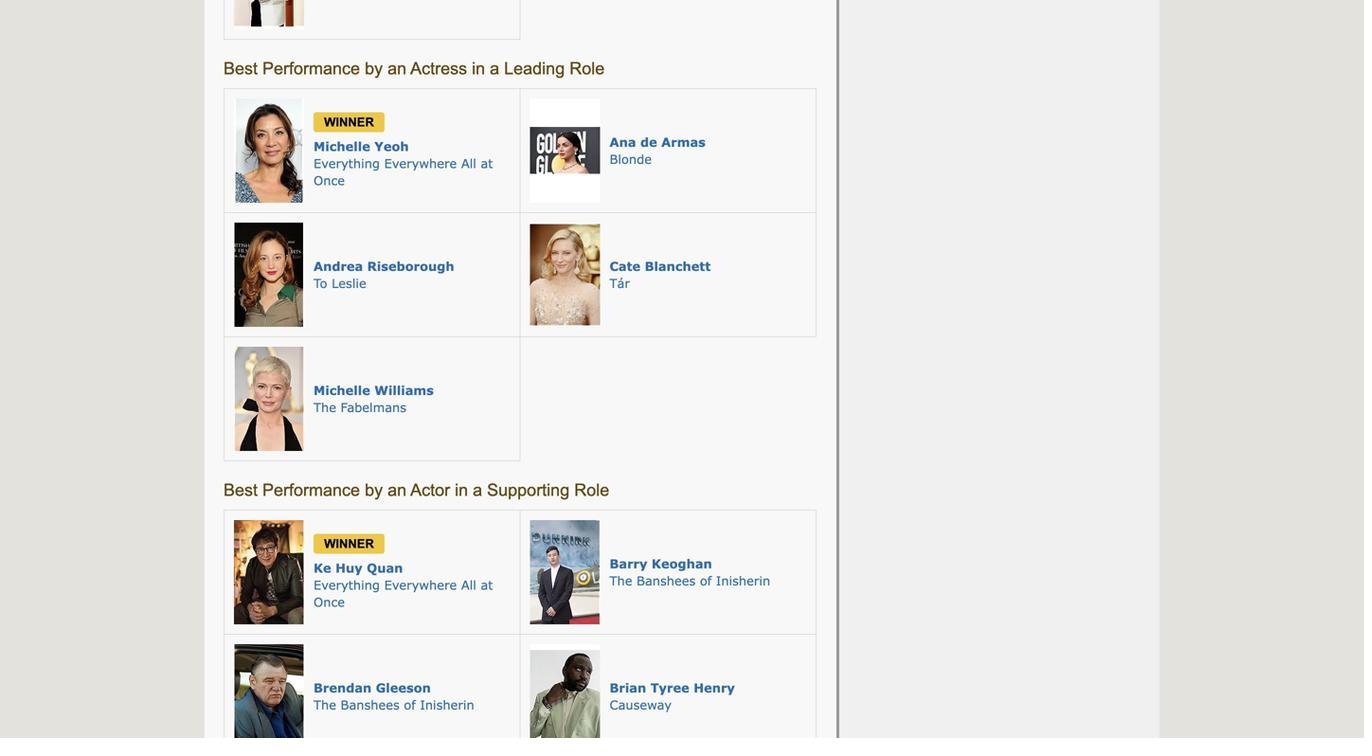Task type: describe. For each thing, give the bounding box(es) containing it.
performance for best performance by an actor in a supporting role
[[263, 480, 360, 500]]

barry keoghan image
[[530, 520, 600, 625]]

winner ke huy quan everything everywhere all at once
[[314, 537, 493, 609]]

riseborough
[[367, 259, 455, 273]]

causeway
[[610, 698, 672, 712]]

actress
[[410, 59, 467, 78]]

of for keoghan
[[700, 573, 712, 588]]

banshees for keoghan
[[637, 573, 696, 588]]

michelle yeoh link
[[314, 139, 409, 154]]

banshees for gleeson
[[341, 698, 400, 712]]

andrea
[[314, 259, 363, 273]]

michelle williams image
[[234, 347, 304, 451]]

winner for actor
[[324, 537, 374, 551]]

in for actor
[[455, 480, 468, 500]]

de
[[641, 135, 657, 149]]

best for best performance by an actress in a leading role
[[224, 59, 258, 78]]

yeoh
[[375, 139, 409, 154]]

ke huy quan image
[[234, 520, 304, 625]]

a for leading
[[490, 59, 500, 78]]

the banshees of inisherin link for keoghan
[[610, 573, 771, 588]]

role for best performance by an actor in a supporting role
[[575, 480, 610, 500]]

michelle williams the fabelmans
[[314, 383, 434, 415]]

best performance by an actress in a leading role
[[224, 59, 605, 78]]

supporting
[[487, 480, 570, 500]]

tár link
[[610, 276, 630, 290]]

brendan gleeson link
[[314, 680, 431, 695]]

leading
[[504, 59, 565, 78]]

inisherin for keoghan
[[716, 573, 771, 588]]

tár
[[610, 276, 630, 290]]

of for gleeson
[[404, 698, 416, 712]]

all inside winner ke huy quan everything everywhere all at once
[[461, 578, 477, 592]]

an for actor
[[388, 480, 407, 500]]

to
[[314, 276, 327, 290]]

keoghan
[[652, 556, 713, 571]]

all inside winner michelle yeoh everything everywhere all at once
[[461, 156, 477, 171]]

henry
[[694, 680, 735, 695]]

best performance by an actor in a supporting role
[[224, 480, 610, 500]]

ana de armas image
[[530, 99, 600, 203]]

brian tyree henry link
[[610, 680, 735, 695]]

barry keoghan link
[[610, 556, 713, 571]]

everything everywhere all at once link for actor
[[314, 578, 493, 609]]

gleeson
[[376, 680, 431, 695]]

ke
[[314, 561, 331, 575]]

fabelmans
[[341, 400, 407, 415]]

ke huy quan link
[[314, 561, 403, 575]]

causeway link
[[610, 698, 672, 712]]

brendan gleeson the banshees of inisherin
[[314, 680, 475, 712]]

the banshees of inisherin link for gleeson
[[314, 698, 475, 712]]

leslie
[[332, 276, 367, 290]]

everything inside winner ke huy quan everything everywhere all at once
[[314, 578, 380, 592]]

paul mescal image
[[234, 0, 304, 29]]



Task type: locate. For each thing, give the bounding box(es) containing it.
1 horizontal spatial of
[[700, 573, 712, 588]]

cate blanchett tár
[[610, 259, 711, 290]]

1 michelle from the top
[[314, 139, 370, 154]]

1 horizontal spatial banshees
[[637, 573, 696, 588]]

1 an from the top
[[388, 59, 407, 78]]

ana
[[610, 135, 636, 149]]

quan
[[367, 561, 403, 575]]

everything inside winner michelle yeoh everything everywhere all at once
[[314, 156, 380, 171]]

at left ana de armas image
[[481, 156, 493, 171]]

role for best performance by an actress in a leading role
[[570, 59, 605, 78]]

1 vertical spatial by
[[365, 480, 383, 500]]

to leslie link
[[314, 276, 367, 290]]

brian tyree henry causeway
[[610, 680, 735, 712]]

everything down huy on the bottom left of the page
[[314, 578, 380, 592]]

2 everything from the top
[[314, 578, 380, 592]]

1 vertical spatial performance
[[263, 480, 360, 500]]

2 winner from the top
[[324, 537, 374, 551]]

1 everything everywhere all at once link from the top
[[314, 156, 493, 188]]

once down ke
[[314, 595, 345, 609]]

1 horizontal spatial inisherin
[[716, 573, 771, 588]]

andrea riseborough to leslie
[[314, 259, 455, 290]]

2 michelle from the top
[[314, 383, 370, 398]]

a for supporting
[[473, 480, 483, 500]]

in for actress
[[472, 59, 485, 78]]

0 vertical spatial everything
[[314, 156, 380, 171]]

at inside winner michelle yeoh everything everywhere all at once
[[481, 156, 493, 171]]

once
[[314, 173, 345, 188], [314, 595, 345, 609]]

at inside winner ke huy quan everything everywhere all at once
[[481, 578, 493, 592]]

the for michelle williams the fabelmans
[[314, 400, 336, 415]]

everything
[[314, 156, 380, 171], [314, 578, 380, 592]]

the for barry keoghan the banshees of inisherin
[[610, 573, 633, 588]]

michelle yeoh image
[[234, 99, 304, 203]]

2 an from the top
[[388, 480, 407, 500]]

performance for best performance by an actress in a leading role
[[263, 59, 360, 78]]

everything everywhere all at once link for actress
[[314, 156, 493, 188]]

0 vertical spatial an
[[388, 59, 407, 78]]

by
[[365, 59, 383, 78], [365, 480, 383, 500]]

everywhere inside winner michelle yeoh everything everywhere all at once
[[384, 156, 457, 171]]

1 vertical spatial inisherin
[[420, 698, 475, 712]]

1 horizontal spatial in
[[472, 59, 485, 78]]

banshees down brendan gleeson link
[[341, 698, 400, 712]]

0 horizontal spatial banshees
[[341, 698, 400, 712]]

barry
[[610, 556, 648, 571]]

banshees down barry keoghan link
[[637, 573, 696, 588]]

1 vertical spatial of
[[404, 698, 416, 712]]

0 vertical spatial best
[[224, 59, 258, 78]]

of down keoghan
[[700, 573, 712, 588]]

1 vertical spatial everywhere
[[384, 578, 457, 592]]

role right leading at the top of the page
[[570, 59, 605, 78]]

brendan gleeson image
[[234, 644, 304, 738]]

everything everywhere all at once link
[[314, 156, 493, 188], [314, 578, 493, 609]]

1 vertical spatial the
[[610, 573, 633, 588]]

0 vertical spatial at
[[481, 156, 493, 171]]

banshees
[[637, 573, 696, 588], [341, 698, 400, 712]]

1 vertical spatial banshees
[[341, 698, 400, 712]]

michelle inside winner michelle yeoh everything everywhere all at once
[[314, 139, 370, 154]]

winner up michelle yeoh 'link'
[[324, 115, 374, 129]]

once inside winner ke huy quan everything everywhere all at once
[[314, 595, 345, 609]]

0 vertical spatial winner
[[324, 115, 374, 129]]

inisherin inside barry keoghan the banshees of inisherin
[[716, 573, 771, 588]]

1 by from the top
[[365, 59, 383, 78]]

barry keoghan the banshees of inisherin
[[610, 556, 771, 588]]

winner michelle yeoh everything everywhere all at once
[[314, 115, 493, 188]]

inisherin for gleeson
[[420, 698, 475, 712]]

blonde link
[[610, 152, 652, 166]]

the
[[314, 400, 336, 415], [610, 573, 633, 588], [314, 698, 336, 712]]

winner up huy on the bottom left of the page
[[324, 537, 374, 551]]

best up ke huy quan image
[[224, 480, 258, 500]]

by left the actor
[[365, 480, 383, 500]]

winner for actress
[[324, 115, 374, 129]]

the left fabelmans
[[314, 400, 336, 415]]

0 horizontal spatial in
[[455, 480, 468, 500]]

2 everything everywhere all at once link from the top
[[314, 578, 493, 609]]

1 everything from the top
[[314, 156, 380, 171]]

cate blanchett link
[[610, 259, 711, 273]]

1 vertical spatial a
[[473, 480, 483, 500]]

andrea riseborough image
[[234, 223, 304, 327]]

banshees inside brendan gleeson the banshees of inisherin
[[341, 698, 400, 712]]

1 once from the top
[[314, 173, 345, 188]]

cate
[[610, 259, 641, 273]]

by left actress
[[365, 59, 383, 78]]

everything down michelle yeoh 'link'
[[314, 156, 380, 171]]

everything everywhere all at once link down 'yeoh'
[[314, 156, 493, 188]]

0 vertical spatial in
[[472, 59, 485, 78]]

best
[[224, 59, 258, 78], [224, 480, 258, 500]]

2 by from the top
[[365, 480, 383, 500]]

1 vertical spatial all
[[461, 578, 477, 592]]

everywhere down 'yeoh'
[[384, 156, 457, 171]]

an
[[388, 59, 407, 78], [388, 480, 407, 500]]

andrea riseborough link
[[314, 259, 455, 273]]

1 horizontal spatial a
[[490, 59, 500, 78]]

0 vertical spatial the
[[314, 400, 336, 415]]

the inside brendan gleeson the banshees of inisherin
[[314, 698, 336, 712]]

of down gleeson
[[404, 698, 416, 712]]

winner inside winner ke huy quan everything everywhere all at once
[[324, 537, 374, 551]]

role
[[570, 59, 605, 78], [575, 480, 610, 500]]

armas
[[662, 135, 706, 149]]

everywhere down quan at the bottom left
[[384, 578, 457, 592]]

0 vertical spatial everything everywhere all at once link
[[314, 156, 493, 188]]

0 vertical spatial once
[[314, 173, 345, 188]]

performance
[[263, 59, 360, 78], [263, 480, 360, 500]]

in right the actor
[[455, 480, 468, 500]]

brian tyree henry image
[[530, 644, 600, 738]]

1 horizontal spatial the banshees of inisherin link
[[610, 573, 771, 588]]

1 performance from the top
[[263, 59, 360, 78]]

an left the actor
[[388, 480, 407, 500]]

2 at from the top
[[481, 578, 493, 592]]

everything everywhere all at once link down quan at the bottom left
[[314, 578, 493, 609]]

an left actress
[[388, 59, 407, 78]]

2 all from the top
[[461, 578, 477, 592]]

the banshees of inisherin link down keoghan
[[610, 573, 771, 588]]

1 vertical spatial everything
[[314, 578, 380, 592]]

huy
[[336, 561, 363, 575]]

1 best from the top
[[224, 59, 258, 78]]

michelle up the fabelmans link at bottom left
[[314, 383, 370, 398]]

1 winner from the top
[[324, 115, 374, 129]]

1 vertical spatial once
[[314, 595, 345, 609]]

of inside barry keoghan the banshees of inisherin
[[700, 573, 712, 588]]

michelle williams link
[[314, 383, 434, 398]]

by for actress
[[365, 59, 383, 78]]

the inside michelle williams the fabelmans
[[314, 400, 336, 415]]

banshees inside barry keoghan the banshees of inisherin
[[637, 573, 696, 588]]

winner
[[324, 115, 374, 129], [324, 537, 374, 551]]

0 vertical spatial everywhere
[[384, 156, 457, 171]]

the down barry on the bottom of the page
[[610, 573, 633, 588]]

all
[[461, 156, 477, 171], [461, 578, 477, 592]]

the fabelmans link
[[314, 400, 407, 415]]

blanchett
[[645, 259, 711, 273]]

at left barry keoghan image
[[481, 578, 493, 592]]

0 horizontal spatial inisherin
[[420, 698, 475, 712]]

of
[[700, 573, 712, 588], [404, 698, 416, 712]]

0 vertical spatial the banshees of inisherin link
[[610, 573, 771, 588]]

the inside barry keoghan the banshees of inisherin
[[610, 573, 633, 588]]

tyree
[[651, 680, 690, 695]]

1 all from the top
[[461, 156, 477, 171]]

performance down 'paul mescal' image
[[263, 59, 360, 78]]

1 vertical spatial role
[[575, 480, 610, 500]]

inisherin inside brendan gleeson the banshees of inisherin
[[420, 698, 475, 712]]

0 vertical spatial michelle
[[314, 139, 370, 154]]

ana de armas link
[[610, 135, 706, 149]]

1 vertical spatial best
[[224, 480, 258, 500]]

brendan
[[314, 680, 372, 695]]

0 horizontal spatial the banshees of inisherin link
[[314, 698, 475, 712]]

the down 'brendan'
[[314, 698, 336, 712]]

the banshees of inisherin link
[[610, 573, 771, 588], [314, 698, 475, 712]]

at
[[481, 156, 493, 171], [481, 578, 493, 592]]

0 vertical spatial by
[[365, 59, 383, 78]]

by for actor
[[365, 480, 383, 500]]

0 horizontal spatial a
[[473, 480, 483, 500]]

role right supporting
[[575, 480, 610, 500]]

a
[[490, 59, 500, 78], [473, 480, 483, 500]]

the banshees of inisherin link down gleeson
[[314, 698, 475, 712]]

2 everywhere from the top
[[384, 578, 457, 592]]

1 vertical spatial in
[[455, 480, 468, 500]]

best for best performance by an actor in a supporting role
[[224, 480, 258, 500]]

2 once from the top
[[314, 595, 345, 609]]

the for brendan gleeson the banshees of inisherin
[[314, 698, 336, 712]]

1 everywhere from the top
[[384, 156, 457, 171]]

2 vertical spatial the
[[314, 698, 336, 712]]

2 best from the top
[[224, 480, 258, 500]]

1 vertical spatial winner
[[324, 537, 374, 551]]

1 vertical spatial michelle
[[314, 383, 370, 398]]

0 horizontal spatial of
[[404, 698, 416, 712]]

1 vertical spatial at
[[481, 578, 493, 592]]

williams
[[375, 383, 434, 398]]

inisherin
[[716, 573, 771, 588], [420, 698, 475, 712]]

0 vertical spatial of
[[700, 573, 712, 588]]

0 vertical spatial banshees
[[637, 573, 696, 588]]

michelle inside michelle williams the fabelmans
[[314, 383, 370, 398]]

1 vertical spatial the banshees of inisherin link
[[314, 698, 475, 712]]

2 performance from the top
[[263, 480, 360, 500]]

performance up ke
[[263, 480, 360, 500]]

an for actress
[[388, 59, 407, 78]]

michelle left 'yeoh'
[[314, 139, 370, 154]]

0 vertical spatial performance
[[263, 59, 360, 78]]

ana de armas blonde
[[610, 135, 706, 166]]

in
[[472, 59, 485, 78], [455, 480, 468, 500]]

blonde
[[610, 152, 652, 166]]

cate blanchett image
[[530, 223, 600, 327]]

michelle
[[314, 139, 370, 154], [314, 383, 370, 398]]

actor
[[410, 480, 450, 500]]

1 vertical spatial an
[[388, 480, 407, 500]]

0 vertical spatial role
[[570, 59, 605, 78]]

everywhere inside winner ke huy quan everything everywhere all at once
[[384, 578, 457, 592]]

0 vertical spatial a
[[490, 59, 500, 78]]

1 vertical spatial everything everywhere all at once link
[[314, 578, 493, 609]]

winner inside winner michelle yeoh everything everywhere all at once
[[324, 115, 374, 129]]

everywhere
[[384, 156, 457, 171], [384, 578, 457, 592]]

once down michelle yeoh 'link'
[[314, 173, 345, 188]]

in right actress
[[472, 59, 485, 78]]

once inside winner michelle yeoh everything everywhere all at once
[[314, 173, 345, 188]]

brian
[[610, 680, 647, 695]]

of inside brendan gleeson the banshees of inisherin
[[404, 698, 416, 712]]

a left leading at the top of the page
[[490, 59, 500, 78]]

0 vertical spatial inisherin
[[716, 573, 771, 588]]

a right the actor
[[473, 480, 483, 500]]

best down 'paul mescal' image
[[224, 59, 258, 78]]

1 at from the top
[[481, 156, 493, 171]]

0 vertical spatial all
[[461, 156, 477, 171]]



Task type: vqa. For each thing, say whether or not it's contained in the screenshot.
the left "Banshees"
yes



